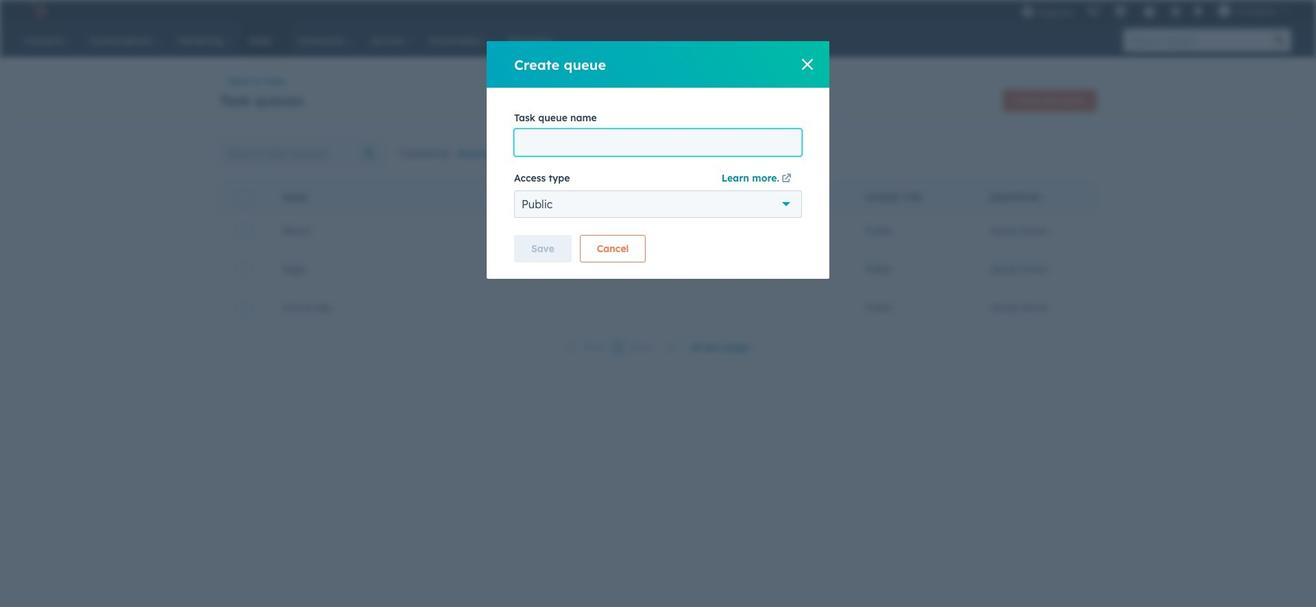 Task type: locate. For each thing, give the bounding box(es) containing it.
pagination navigation
[[559, 338, 683, 356]]

menu
[[1014, 0, 1300, 22]]

banner
[[219, 86, 1097, 112]]

close image
[[802, 59, 813, 70]]

None text field
[[514, 129, 802, 156]]

marketplaces image
[[1115, 6, 1127, 19]]

jacob simon image
[[1218, 5, 1230, 17]]



Task type: vqa. For each thing, say whether or not it's contained in the screenshot.
top caret icon
no



Task type: describe. For each thing, give the bounding box(es) containing it.
Search HubSpot search field
[[1124, 29, 1268, 52]]

Search task queues search field
[[219, 140, 386, 168]]

link opens in a new window image
[[782, 174, 791, 184]]

link opens in a new window image
[[782, 171, 791, 188]]



